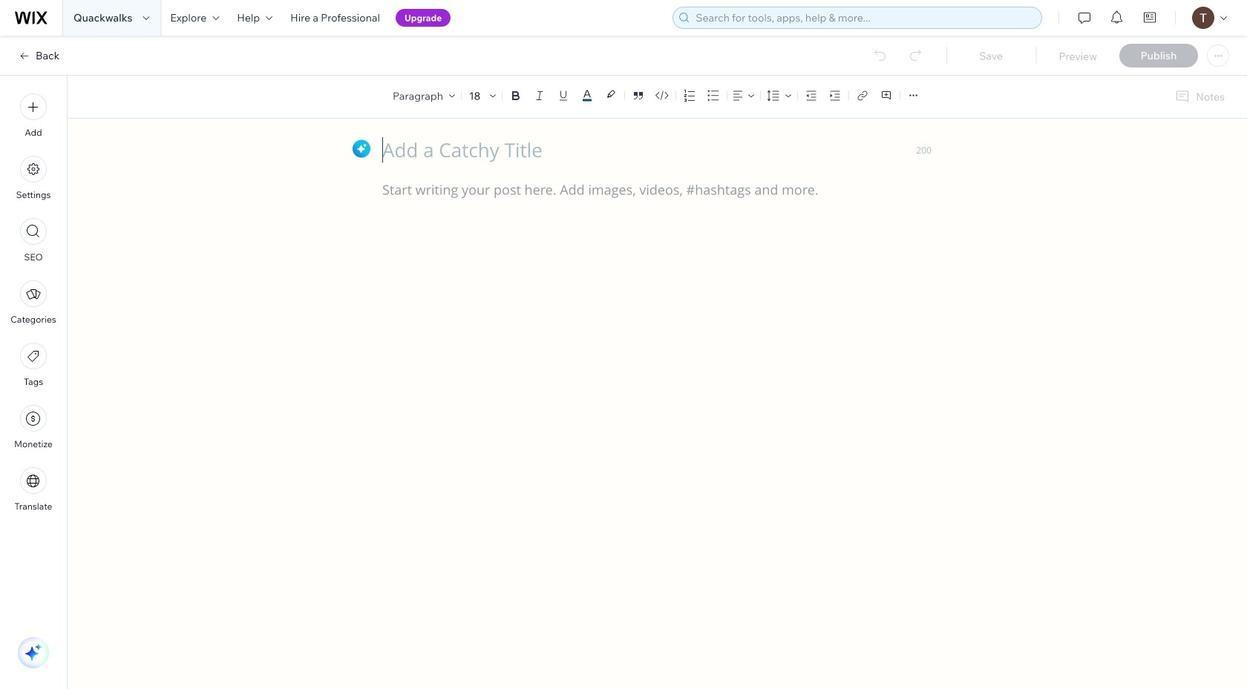 Task type: locate. For each thing, give the bounding box(es) containing it.
menu
[[0, 85, 67, 521]]

Font Size field
[[468, 89, 484, 103]]



Task type: vqa. For each thing, say whether or not it's contained in the screenshot.
Gary
no



Task type: describe. For each thing, give the bounding box(es) containing it.
Add a Catchy Title text field
[[382, 137, 917, 163]]

Search for tools, apps, help & more... field
[[692, 7, 1038, 28]]



